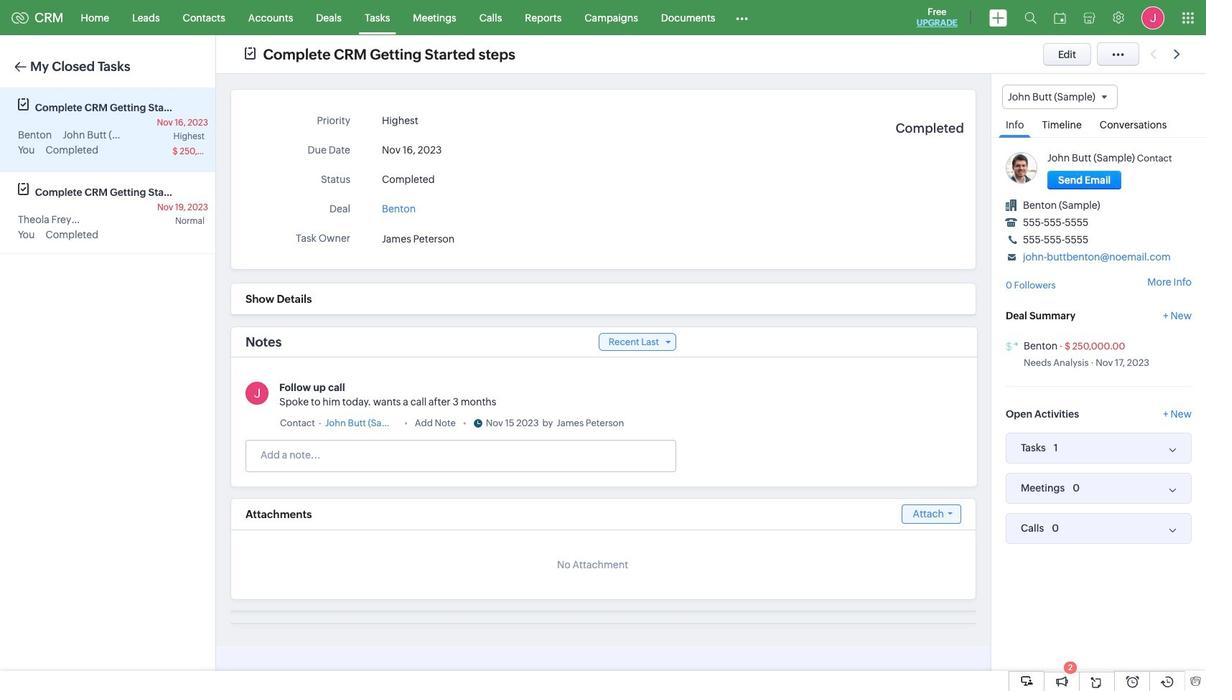 Task type: vqa. For each thing, say whether or not it's contained in the screenshot.
Add a note... field
yes



Task type: locate. For each thing, give the bounding box(es) containing it.
create menu image
[[989, 9, 1007, 26]]

profile element
[[1133, 0, 1173, 35]]

calendar image
[[1054, 12, 1066, 23]]

create menu element
[[981, 0, 1016, 35]]

search element
[[1016, 0, 1045, 35]]

profile image
[[1142, 6, 1165, 29]]

None button
[[1048, 171, 1122, 190]]

None field
[[1002, 85, 1118, 109]]



Task type: describe. For each thing, give the bounding box(es) containing it.
Add a note... field
[[246, 448, 675, 462]]

search image
[[1025, 11, 1037, 24]]

previous record image
[[1150, 50, 1157, 59]]

next record image
[[1174, 50, 1183, 59]]

logo image
[[11, 12, 29, 23]]

Other Modules field
[[727, 6, 758, 29]]



